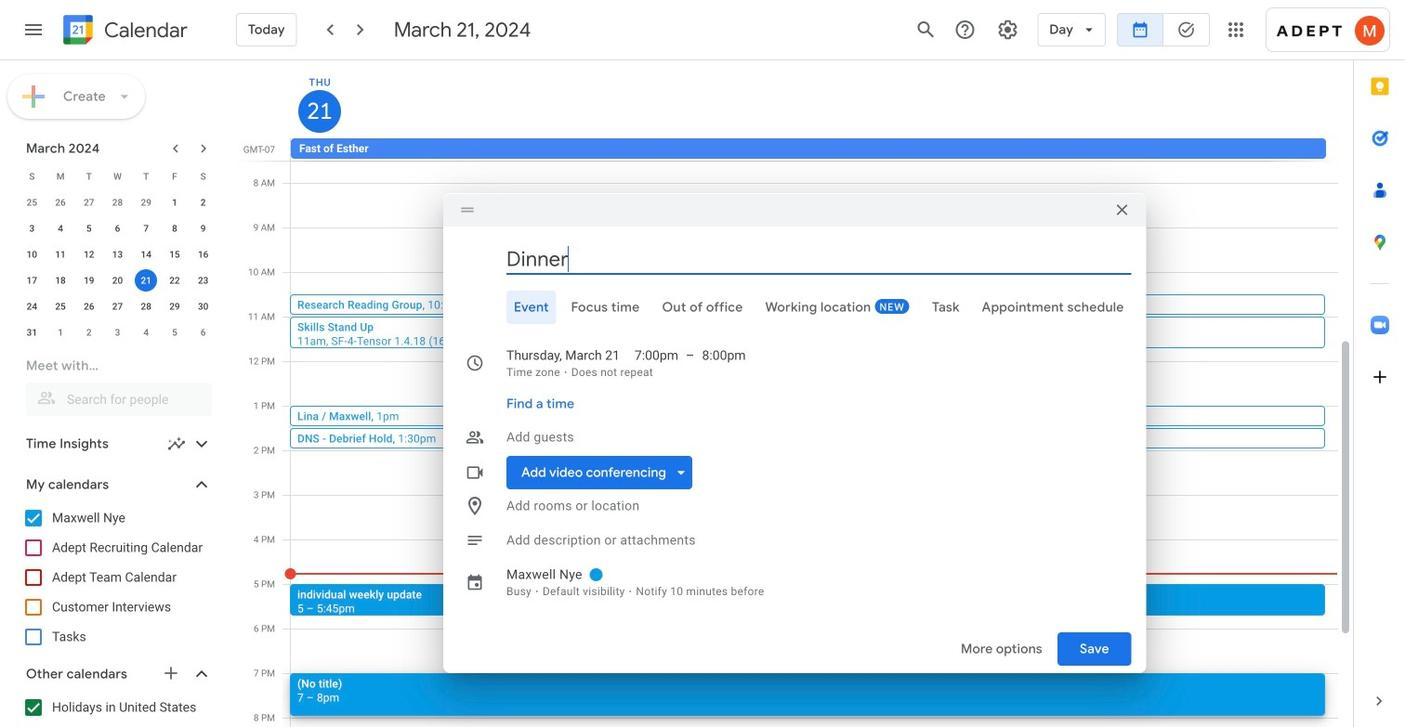 Task type: locate. For each thing, give the bounding box(es) containing it.
13 element
[[106, 244, 129, 266]]

grid
[[238, 60, 1354, 728]]

1 element
[[164, 192, 186, 214]]

3 element
[[21, 218, 43, 240]]

my calendars list
[[4, 504, 231, 653]]

12 element
[[78, 244, 100, 266]]

heading
[[100, 19, 188, 41]]

row
[[283, 139, 1354, 161], [18, 164, 218, 190], [18, 190, 218, 216], [18, 216, 218, 242], [18, 242, 218, 268], [18, 268, 218, 294], [18, 294, 218, 320], [18, 320, 218, 346]]

27 element
[[106, 296, 129, 318]]

22 element
[[164, 270, 186, 292]]

Add title text field
[[507, 245, 1132, 273]]

to element
[[686, 347, 695, 365]]

heading inside calendar element
[[100, 19, 188, 41]]

april 5 element
[[164, 322, 186, 344]]

5 element
[[78, 218, 100, 240]]

row group
[[18, 190, 218, 346]]

8 element
[[164, 218, 186, 240]]

25 element
[[49, 296, 72, 318]]

7 element
[[135, 218, 157, 240]]

cell inside "march 2024" "grid"
[[132, 268, 160, 294]]

february 29 element
[[135, 192, 157, 214]]

31 element
[[21, 322, 43, 344]]

other calendars list
[[4, 694, 231, 728]]

april 3 element
[[106, 322, 129, 344]]

19 element
[[78, 270, 100, 292]]

tab list
[[1355, 60, 1406, 676], [458, 291, 1132, 324]]

april 2 element
[[78, 322, 100, 344]]

None search field
[[0, 350, 231, 417]]

20 element
[[106, 270, 129, 292]]

23 element
[[192, 270, 214, 292]]

cell
[[132, 268, 160, 294]]

april 6 element
[[192, 322, 214, 344]]

6 element
[[106, 218, 129, 240]]

16 element
[[192, 244, 214, 266]]

18 element
[[49, 270, 72, 292]]

april 4 element
[[135, 322, 157, 344]]



Task type: describe. For each thing, give the bounding box(es) containing it.
30 element
[[192, 296, 214, 318]]

9 element
[[192, 218, 214, 240]]

february 26 element
[[49, 192, 72, 214]]

21, today element
[[135, 270, 157, 292]]

1 horizontal spatial tab list
[[1355, 60, 1406, 676]]

february 28 element
[[106, 192, 129, 214]]

28 element
[[135, 296, 157, 318]]

april 1 element
[[49, 322, 72, 344]]

add other calendars image
[[162, 665, 180, 683]]

Search for people to meet text field
[[37, 383, 201, 417]]

main drawer image
[[22, 19, 45, 41]]

february 27 element
[[78, 192, 100, 214]]

thursday, march 21, today element
[[298, 90, 341, 133]]

17 element
[[21, 270, 43, 292]]

calendar element
[[60, 11, 188, 52]]

24 element
[[21, 296, 43, 318]]

settings menu image
[[997, 19, 1019, 41]]

march 2024 grid
[[18, 164, 218, 346]]

14 element
[[135, 244, 157, 266]]

26 element
[[78, 296, 100, 318]]

15 element
[[164, 244, 186, 266]]

4 element
[[49, 218, 72, 240]]

february 25 element
[[21, 192, 43, 214]]

29 element
[[164, 296, 186, 318]]

0 horizontal spatial tab list
[[458, 291, 1132, 324]]

11 element
[[49, 244, 72, 266]]

10 element
[[21, 244, 43, 266]]

new element
[[875, 299, 910, 314]]

2 element
[[192, 192, 214, 214]]



Task type: vqa. For each thing, say whether or not it's contained in the screenshot.
new element
yes



